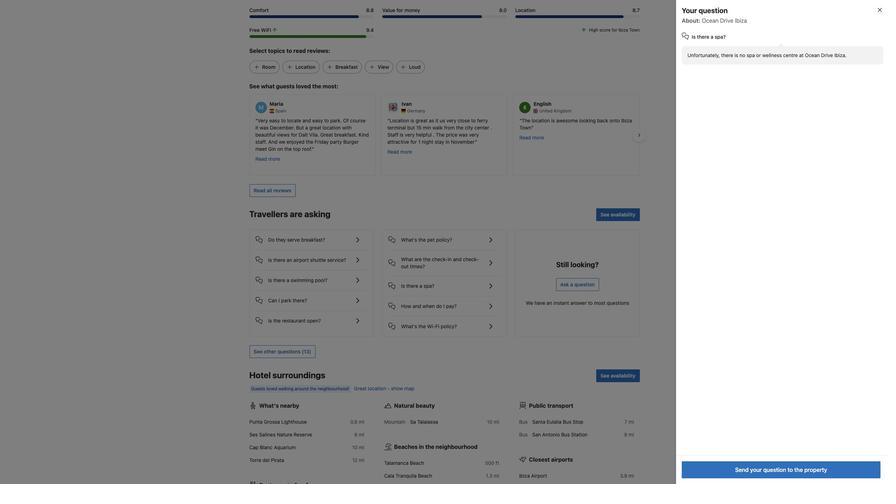Task type: describe. For each thing, give the bounding box(es) containing it.
the inside what are the check-in and check- out times?
[[423, 256, 431, 263]]

0 vertical spatial questions
[[607, 300, 630, 306]]

0 vertical spatial beach
[[410, 460, 425, 466]]

surroundings
[[273, 371, 326, 380]]

" for of
[[312, 146, 314, 152]]

top
[[293, 146, 301, 152]]

the inside " location is great as it us very close to ferry terminal but 15 min walk from the city center . staff is very helpful . the price was very attractive for 1 night stay in november
[[436, 132, 445, 138]]

and for in
[[453, 256, 462, 263]]

was inside " very easy to locate and easy to park. of course it was december. but a great location with beautiful views  for dalt vila. great breakfast. kind staff. and we enjoyed the friday party burger meet gin on the top roof.
[[260, 125, 269, 131]]

2 check- from the left
[[463, 256, 479, 263]]

drive inside your question about: ocean drive ibiza
[[721, 17, 734, 24]]

" for town
[[532, 125, 534, 131]]

to left read
[[287, 48, 292, 54]]

1.3
[[486, 473, 493, 479]]

the up roof.
[[306, 139, 314, 145]]

night
[[422, 139, 434, 145]]

for inside " location is great as it us very close to ferry terminal but 15 min walk from the city center . staff is very helpful . the price was very attractive for 1 night stay in november
[[411, 139, 417, 145]]

1 horizontal spatial town
[[630, 28, 640, 33]]

2 vertical spatial in
[[419, 444, 424, 450]]

neighbourhood
[[436, 444, 478, 450]]

at
[[800, 52, 804, 58]]

fi
[[436, 324, 440, 330]]

see availability for travellers are asking
[[601, 212, 636, 218]]

is inside your question dialog
[[735, 52, 739, 58]]

0 vertical spatial .
[[491, 125, 492, 131]]

great
[[321, 132, 333, 138]]

blanc
[[260, 445, 273, 451]]

natural beauty
[[394, 403, 435, 409]]

is up attractive
[[400, 132, 404, 138]]

town inside the " the location is awesome looking back onto ibiza town
[[520, 125, 532, 131]]

ft
[[496, 460, 500, 466]]

bus left san
[[520, 432, 528, 438]]

a left swimming
[[287, 277, 290, 283]]

to inside send your question to the property button
[[788, 467, 794, 474]]

shuttle
[[310, 257, 326, 263]]

mi for torre del pirata
[[359, 458, 365, 464]]

breakfast.
[[335, 132, 358, 138]]

see availability button for hotel surroundings
[[597, 370, 640, 383]]

read more for " very easy to locate and easy to park. of course it was december. but a great location with beautiful views  for dalt vila. great breakfast. kind staff. and we enjoyed the friday party burger meet gin on the top roof.
[[256, 156, 280, 162]]

cala tranquila beach
[[385, 473, 433, 479]]

" for " the location is awesome looking back onto ibiza town
[[520, 118, 522, 124]]

grossa
[[264, 419, 280, 425]]

what are the check-in and check- out times? button
[[389, 250, 501, 270]]

is up but at the left
[[411, 118, 415, 124]]

is inside the " the location is awesome looking back onto ibiza town
[[552, 118, 555, 124]]

the right beaches
[[426, 444, 435, 450]]

airports
[[552, 457, 574, 463]]

min
[[423, 125, 432, 131]]

staff.
[[256, 139, 267, 145]]

the inside is the restaurant open? button
[[274, 318, 281, 324]]

unfortunately, there is no spa or wellness centre at ocean drive ibiza.
[[688, 52, 847, 58]]

is there an airport shuttle service?
[[268, 257, 347, 263]]

question inside your question about: ocean drive ibiza
[[699, 6, 728, 15]]

0 vertical spatial policy?
[[436, 237, 453, 243]]

a inside " very easy to locate and easy to park. of course it was december. but a great location with beautiful views  for dalt vila. great breakfast. kind staff. and we enjoyed the friday party burger meet gin on the top roof.
[[306, 125, 308, 131]]

do they serve breakfast?
[[268, 237, 325, 243]]

availability for travellers are asking
[[611, 212, 636, 218]]

santa eulalia bus stop
[[533, 419, 584, 425]]

ses
[[250, 432, 258, 438]]

do
[[268, 237, 275, 243]]

locate
[[287, 118, 301, 124]]

terminal
[[388, 125, 406, 131]]

stop
[[573, 419, 584, 425]]

there for pool?
[[274, 277, 286, 283]]

are for the
[[415, 256, 422, 263]]

" very easy to locate and easy to park. of course it was december. but a great location with beautiful views  for dalt vila. great breakfast. kind staff. and we enjoyed the friday party burger meet gin on the top roof.
[[256, 118, 369, 152]]

0 vertical spatial 10
[[487, 419, 493, 425]]

e
[[524, 104, 527, 110]]

an for instant
[[547, 300, 553, 306]]

gin
[[269, 146, 276, 152]]

very
[[258, 118, 268, 124]]

1 horizontal spatial and
[[413, 303, 422, 309]]

free wifi 9.4 meter
[[250, 35, 374, 38]]

how and when do i pay?
[[401, 303, 457, 309]]

high
[[589, 28, 599, 33]]

they
[[276, 237, 286, 243]]

is inside your question dialog
[[692, 34, 696, 40]]

1 vertical spatial .
[[433, 132, 435, 138]]

there for shuttle
[[274, 257, 286, 263]]

a inside your question dialog
[[711, 34, 714, 40]]

closest
[[529, 457, 550, 463]]

what's for what's the pet policy?
[[401, 237, 418, 243]]

swimming
[[291, 277, 314, 283]]

free
[[250, 27, 260, 33]]

awesome
[[557, 118, 578, 124]]

ivan
[[402, 101, 412, 107]]

to left park.
[[325, 118, 329, 124]]

(13)
[[302, 349, 311, 355]]

6 mi
[[355, 432, 365, 438]]

pet
[[428, 237, 435, 243]]

read all reviews button
[[250, 184, 296, 197]]

have
[[535, 300, 546, 306]]

reviews
[[274, 188, 292, 194]]

spa? inside your question dialog
[[715, 34, 726, 40]]

1 check- from the left
[[432, 256, 448, 263]]

for inside " very easy to locate and easy to park. of course it was december. but a great location with beautiful views  for dalt vila. great breakfast. kind staff. and we enjoyed the friday party burger meet gin on the top roof.
[[291, 132, 298, 138]]

3.9 mi
[[621, 473, 635, 479]]

location inside " very easy to locate and easy to park. of course it was december. but a great location with beautiful views  for dalt vila. great breakfast. kind staff. and we enjoyed the friday party burger meet gin on the top roof.
[[323, 125, 341, 131]]

9.4
[[366, 27, 374, 33]]

ibiza inside the " the location is awesome looking back onto ibiza town
[[622, 118, 633, 124]]

looking
[[580, 118, 596, 124]]

wifi
[[261, 27, 271, 33]]

read for " the location is awesome looking back onto ibiza town
[[520, 135, 531, 141]]

value for money
[[383, 7, 421, 13]]

see availability button for travellers are asking
[[597, 209, 640, 221]]

i inside 'button'
[[279, 298, 280, 304]]

2 horizontal spatial location
[[516, 7, 536, 13]]

availability for hotel surroundings
[[611, 373, 636, 379]]

location inside the " the location is awesome looking back onto ibiza town
[[532, 118, 550, 124]]

all
[[267, 188, 272, 194]]

1 horizontal spatial ocean
[[806, 52, 821, 58]]

value
[[383, 7, 396, 13]]

the inside what's the pet policy? button
[[419, 237, 426, 243]]

6
[[355, 432, 358, 438]]

bus left station
[[562, 432, 570, 438]]

nearby
[[280, 403, 300, 409]]

9 mi
[[625, 432, 635, 438]]

see what guests loved the most:
[[250, 83, 339, 90]]

spa? inside button
[[424, 283, 435, 289]]

onto
[[610, 118, 620, 124]]

1
[[419, 139, 421, 145]]

what are the check-in and check- out times?
[[401, 256, 479, 270]]

is there a spa? inside your question dialog
[[692, 34, 726, 40]]

1.3 mi
[[486, 473, 500, 479]]

1 vertical spatial beach
[[418, 473, 433, 479]]

money
[[405, 7, 421, 13]]

open?
[[307, 318, 321, 324]]

is there a spa? button
[[389, 276, 501, 291]]

the inside what's the wi-fi policy? button
[[419, 324, 426, 330]]

loved
[[296, 83, 311, 90]]

santa
[[533, 419, 546, 425]]

mi for punta grossa lighthouse
[[359, 419, 365, 425]]

more for very easy to locate and easy to park. of course it was december. but a great location with beautiful views  for dalt vila. great breakfast. kind staff. and we enjoyed the friday party burger meet gin on the top roof.
[[269, 156, 280, 162]]

" the location is awesome looking back onto ibiza town
[[520, 118, 633, 131]]

8.8
[[367, 7, 374, 13]]

500
[[486, 460, 495, 466]]

mountain
[[385, 419, 406, 425]]

burger
[[344, 139, 359, 145]]

a down "times?"
[[420, 283, 423, 289]]

beaches in the neighbourhood
[[394, 444, 478, 450]]

see for see other questions (13) button
[[254, 349, 263, 355]]

a right ask
[[571, 282, 574, 288]]

see other questions (13) button
[[250, 346, 316, 358]]

center
[[475, 125, 490, 131]]

7 mi
[[625, 419, 635, 425]]

pirata
[[271, 458, 284, 464]]

your
[[682, 6, 698, 15]]

ibiza left airport
[[520, 473, 530, 479]]

0 horizontal spatial 10
[[353, 445, 358, 451]]

location inside " location is great as it us very close to ferry terminal but 15 min walk from the city center . staff is very helpful . the price was very attractive for 1 night stay in november
[[390, 118, 410, 124]]

see for travellers are asking see availability button
[[601, 212, 610, 218]]

read more for " location is great as it us very close to ferry terminal but 15 min walk from the city center . staff is very helpful . the price was very attractive for 1 night stay in november
[[388, 149, 412, 155]]

mi for ibiza airport
[[629, 473, 635, 479]]

1 horizontal spatial very
[[447, 118, 457, 124]]

beauty
[[416, 403, 435, 409]]

eulalia
[[547, 419, 562, 425]]

read more button for " location is great as it us very close to ferry terminal but 15 min walk from the city center . staff is very helpful . the price was very attractive for 1 night stay in november
[[388, 148, 412, 156]]

enjoyed
[[287, 139, 305, 145]]

1 horizontal spatial drive
[[822, 52, 834, 58]]

serve
[[288, 237, 300, 243]]

still
[[557, 261, 569, 269]]

out
[[401, 264, 409, 270]]



Task type: vqa. For each thing, say whether or not it's contained in the screenshot.


Task type: locate. For each thing, give the bounding box(es) containing it.
mi for ses salines nature reserve
[[359, 432, 365, 438]]

policy? right fi
[[441, 324, 457, 330]]

1 vertical spatial more
[[401, 149, 412, 155]]

read down meet
[[256, 156, 267, 162]]

is for 'is there a swimming pool?' button
[[268, 277, 272, 283]]

what's
[[401, 237, 418, 243], [401, 324, 418, 330], [259, 403, 279, 409]]

reserve
[[294, 432, 312, 438]]

bus left "stop"
[[563, 419, 572, 425]]

" down united kingdom image
[[532, 125, 534, 131]]

san antonio bus station
[[533, 432, 588, 438]]

aquarium
[[274, 445, 296, 451]]

of
[[343, 118, 349, 124]]

and
[[303, 118, 311, 124], [453, 256, 462, 263], [413, 303, 422, 309]]

mi for cap blanc aquarium
[[359, 445, 365, 451]]

1 horizontal spatial it
[[436, 118, 439, 124]]

guests
[[276, 83, 295, 90]]

1 vertical spatial 10 mi
[[353, 445, 365, 451]]

" inside the " the location is awesome looking back onto ibiza town
[[520, 118, 522, 124]]

read more button down attractive
[[388, 148, 412, 156]]

more down united kingdom image
[[533, 135, 545, 141]]

questions inside button
[[278, 349, 301, 355]]

question
[[699, 6, 728, 15], [575, 282, 595, 288], [764, 467, 787, 474]]

1 vertical spatial read more
[[388, 149, 412, 155]]

sa talaiassa
[[410, 419, 438, 425]]

are left asking
[[290, 209, 303, 219]]

the inside " location is great as it us very close to ferry terminal but 15 min walk from the city center . staff is very helpful . the price was very attractive for 1 night stay in november
[[456, 125, 464, 131]]

0.6
[[351, 419, 358, 425]]

1 see availability from the top
[[601, 212, 636, 218]]

an right have
[[547, 300, 553, 306]]

send your question to the property button
[[682, 462, 881, 479]]

1 horizontal spatial is there a spa?
[[692, 34, 726, 40]]

0 horizontal spatial read more button
[[256, 156, 280, 163]]

and inside " very easy to locate and easy to park. of course it was december. but a great location with beautiful views  for dalt vila. great breakfast. kind staff. and we enjoyed the friday party burger meet gin on the top roof.
[[303, 118, 311, 124]]

in right beaches
[[419, 444, 424, 450]]

park
[[281, 298, 292, 304]]

easy
[[270, 118, 280, 124], [313, 118, 323, 124]]

there?
[[293, 298, 307, 304]]

beach up the cala tranquila beach at the bottom left
[[410, 460, 425, 466]]

1 vertical spatial are
[[415, 256, 422, 263]]

1 horizontal spatial was
[[459, 132, 468, 138]]

talamanca
[[385, 460, 409, 466]]

1 vertical spatial location
[[323, 125, 341, 131]]

1 vertical spatial in
[[448, 256, 452, 263]]

great inside " very easy to locate and easy to park. of course it was december. but a great location with beautiful views  for dalt vila. great breakfast. kind staff. and we enjoyed the friday party burger meet gin on the top roof.
[[310, 125, 322, 131]]

mi for cala tranquila beach
[[494, 473, 500, 479]]

select
[[250, 48, 267, 54]]

united kingdom image
[[534, 109, 538, 113]]

0 vertical spatial great
[[416, 118, 428, 124]]

1 vertical spatial great
[[310, 125, 322, 131]]

1 horizontal spatial check-
[[463, 256, 479, 263]]

1 horizontal spatial the
[[522, 118, 531, 124]]

2 horizontal spatial question
[[764, 467, 787, 474]]

0 vertical spatial location
[[516, 7, 536, 13]]

the down close
[[456, 125, 464, 131]]

1 vertical spatial ocean
[[806, 52, 821, 58]]

question inside ask a question button
[[575, 282, 595, 288]]

check- down what's the pet policy? button
[[463, 256, 479, 263]]

0 horizontal spatial .
[[433, 132, 435, 138]]

centre
[[784, 52, 799, 58]]

read more button down united kingdom image
[[520, 134, 545, 141]]

read more down attractive
[[388, 149, 412, 155]]

very down city
[[469, 132, 479, 138]]

check- down "pet"
[[432, 256, 448, 263]]

an left 'airport'
[[287, 257, 292, 263]]

it down very
[[256, 125, 259, 131]]

a up unfortunately,
[[711, 34, 714, 40]]

more down gin
[[269, 156, 280, 162]]

1 vertical spatial see availability button
[[597, 370, 640, 383]]

0 horizontal spatial read more
[[256, 156, 280, 162]]

very down but at the left
[[405, 132, 415, 138]]

when
[[423, 303, 435, 309]]

ocean right at
[[806, 52, 821, 58]]

views
[[277, 132, 290, 138]]

town down 8.7
[[630, 28, 640, 33]]

ferry
[[478, 118, 488, 124]]

read more for " the location is awesome looking back onto ibiza town
[[520, 135, 545, 141]]

question for send your question to the property
[[764, 467, 787, 474]]

germany image
[[402, 109, 406, 113]]

read for " location is great as it us very close to ferry terminal but 15 min walk from the city center . staff is very helpful . the price was very attractive for 1 night stay in november
[[388, 149, 399, 155]]

1 horizontal spatial great
[[416, 118, 428, 124]]

0 horizontal spatial check-
[[432, 256, 448, 263]]

read more button for " very easy to locate and easy to park. of course it was december. but a great location with beautiful views  for dalt vila. great breakfast. kind staff. and we enjoyed the friday party burger meet gin on the top roof.
[[256, 156, 280, 163]]

the right "loved"
[[313, 83, 322, 90]]

we
[[279, 139, 286, 145]]

3 " from the left
[[520, 118, 522, 124]]

to inside " location is great as it us very close to ferry terminal but 15 min walk from the city center . staff is very helpful . the price was very attractive for 1 night stay in november
[[472, 118, 476, 124]]

great up vila.
[[310, 125, 322, 131]]

is
[[735, 52, 739, 58], [411, 118, 415, 124], [552, 118, 555, 124], [400, 132, 404, 138]]

your question dialog
[[665, 0, 890, 485]]

are for asking
[[290, 209, 303, 219]]

2 horizontal spatial and
[[453, 256, 462, 263]]

location down read
[[296, 64, 316, 70]]

0 horizontal spatial are
[[290, 209, 303, 219]]

unfortunately,
[[688, 52, 721, 58]]

0 vertical spatial the
[[522, 118, 531, 124]]

0 vertical spatial town
[[630, 28, 640, 33]]

read inside read all reviews button
[[254, 188, 266, 194]]

0 vertical spatial ocean
[[702, 17, 719, 24]]

1 horizontal spatial "
[[388, 118, 390, 124]]

2 see availability from the top
[[601, 373, 636, 379]]

0 horizontal spatial town
[[520, 125, 532, 131]]

see for see availability button related to hotel surroundings
[[601, 373, 610, 379]]

for right value
[[397, 7, 403, 13]]

" for " location is great as it us very close to ferry terminal but 15 min walk from the city center . staff is very helpful . the price was very attractive for 1 night stay in november
[[388, 118, 390, 124]]

0 vertical spatial "
[[532, 125, 534, 131]]

what's for what's the wi-fi policy?
[[401, 324, 418, 330]]

is there a spa? down "times?"
[[401, 283, 435, 289]]

" inside " very easy to locate and easy to park. of course it was december. but a great location with beautiful views  for dalt vila. great breakfast. kind staff. and we enjoyed the friday party burger meet gin on the top roof.
[[256, 118, 258, 124]]

in down what's the pet policy? button
[[448, 256, 452, 263]]

in inside " location is great as it us very close to ferry terminal but 15 min walk from the city center . staff is very helpful . the price was very attractive for 1 night stay in november
[[446, 139, 450, 145]]

great up 15
[[416, 118, 428, 124]]

more for location is great as it us very close to ferry terminal but 15 min walk from the city center . staff is very helpful . the price was very attractive for 1 night stay in november
[[401, 149, 412, 155]]

there for spa
[[722, 52, 734, 58]]

easy down spain 'image'
[[270, 118, 280, 124]]

send your question to the property
[[736, 467, 828, 474]]

3.9
[[621, 473, 628, 479]]

vila.
[[309, 132, 319, 138]]

there down the 'they'
[[274, 257, 286, 263]]

was up november
[[459, 132, 468, 138]]

easy up vila.
[[313, 118, 323, 124]]

reviews:
[[307, 48, 331, 54]]

" down center
[[475, 139, 478, 145]]

but
[[408, 125, 415, 131]]

in inside what are the check-in and check- out times?
[[448, 256, 452, 263]]

more for the location is awesome looking back onto ibiza town
[[533, 135, 545, 141]]

2 vertical spatial read more
[[256, 156, 280, 162]]

cap
[[250, 445, 259, 451]]

punta grossa lighthouse
[[250, 419, 307, 425]]

2 " from the left
[[388, 118, 390, 124]]

1 horizontal spatial location
[[532, 118, 550, 124]]

in right 'stay' on the left of the page
[[446, 139, 450, 145]]

spain image
[[270, 109, 274, 113]]

pay?
[[446, 303, 457, 309]]

to up city
[[472, 118, 476, 124]]

1 vertical spatial question
[[575, 282, 595, 288]]

0 vertical spatial an
[[287, 257, 292, 263]]

it right as
[[436, 118, 439, 124]]

0 vertical spatial see availability button
[[597, 209, 640, 221]]

wellness
[[763, 52, 783, 58]]

what's up grossa
[[259, 403, 279, 409]]

0 horizontal spatial questions
[[278, 349, 301, 355]]

the right the on
[[285, 146, 292, 152]]

read down the e
[[520, 135, 531, 141]]

are inside what are the check-in and check- out times?
[[415, 256, 422, 263]]

1 vertical spatial what's
[[401, 324, 418, 330]]

1 vertical spatial spa?
[[424, 283, 435, 289]]

the inside send your question to the property button
[[795, 467, 804, 474]]

the left restaurant
[[274, 318, 281, 324]]

0 vertical spatial was
[[260, 125, 269, 131]]

read down attractive
[[388, 149, 399, 155]]

there left no
[[722, 52, 734, 58]]

and
[[269, 139, 278, 145]]

0 horizontal spatial 10 mi
[[353, 445, 365, 451]]

is down united kingdom
[[552, 118, 555, 124]]

2 availability from the top
[[611, 373, 636, 379]]

maria
[[270, 101, 283, 107]]

read more button for " the location is awesome looking back onto ibiza town
[[520, 134, 545, 141]]

1 horizontal spatial easy
[[313, 118, 323, 124]]

back
[[598, 118, 609, 124]]

comfort 8.8 meter
[[250, 15, 374, 18]]

the
[[313, 83, 322, 90], [456, 125, 464, 131], [306, 139, 314, 145], [285, 146, 292, 152], [419, 237, 426, 243], [423, 256, 431, 263], [274, 318, 281, 324], [419, 324, 426, 330], [426, 444, 435, 450], [795, 467, 804, 474]]

0 vertical spatial is there a spa?
[[692, 34, 726, 40]]

1 vertical spatial see availability
[[601, 373, 636, 379]]

ibiza right onto
[[622, 118, 633, 124]]

is inside button
[[268, 257, 272, 263]]

very up from in the top of the page
[[447, 118, 457, 124]]

location down united kingdom image
[[532, 118, 550, 124]]

0 vertical spatial and
[[303, 118, 311, 124]]

read more down united kingdom image
[[520, 135, 545, 141]]

2 vertical spatial "
[[312, 146, 314, 152]]

is down about:
[[692, 34, 696, 40]]

the up "times?"
[[423, 256, 431, 263]]

bus left santa
[[520, 419, 528, 425]]

read all reviews
[[254, 188, 292, 194]]

0 horizontal spatial an
[[287, 257, 292, 263]]

0 horizontal spatial ocean
[[702, 17, 719, 24]]

airport
[[532, 473, 548, 479]]

there up unfortunately,
[[698, 34, 710, 40]]

2 horizontal spatial more
[[533, 135, 545, 141]]

1 vertical spatial the
[[436, 132, 445, 138]]

are up "times?"
[[415, 256, 422, 263]]

0 horizontal spatial i
[[279, 298, 280, 304]]

location right 8.0
[[516, 7, 536, 13]]

it inside " very easy to locate and easy to park. of course it was december. but a great location with beautiful views  for dalt vila. great breakfast. kind staff. and we enjoyed the friday party burger meet gin on the top roof.
[[256, 125, 259, 131]]

question inside send your question to the property button
[[764, 467, 787, 474]]

0 vertical spatial location
[[532, 118, 550, 124]]

the left "pet"
[[419, 237, 426, 243]]

" down vila.
[[312, 146, 314, 152]]

there inside button
[[274, 257, 286, 263]]

is for is the restaurant open? button
[[268, 318, 272, 324]]

what's for what's nearby
[[259, 403, 279, 409]]

no
[[740, 52, 746, 58]]

ibiza inside your question about: ocean drive ibiza
[[736, 17, 748, 24]]

12
[[353, 458, 358, 464]]

0 horizontal spatial location
[[323, 125, 341, 131]]

ibiza up no
[[736, 17, 748, 24]]

0 horizontal spatial location
[[296, 64, 316, 70]]

1 horizontal spatial read more
[[388, 149, 412, 155]]

meet
[[256, 146, 267, 152]]

there down "times?"
[[407, 283, 419, 289]]

germany
[[408, 108, 426, 114]]

there up "can"
[[274, 277, 286, 283]]

read more button down gin
[[256, 156, 280, 163]]

question for ask a question
[[575, 282, 595, 288]]

2 see availability button from the top
[[597, 370, 640, 383]]

topics
[[268, 48, 285, 54]]

instant
[[554, 300, 570, 306]]

to up "december."
[[281, 118, 286, 124]]

0 horizontal spatial great
[[310, 125, 322, 131]]

english
[[534, 101, 552, 107]]

" for " very easy to locate and easy to park. of course it was december. but a great location with beautiful views  for dalt vila. great breakfast. kind staff. and we enjoyed the friday party burger meet gin on the top roof.
[[256, 118, 258, 124]]

is the restaurant open? button
[[256, 311, 368, 325]]

to left most
[[589, 300, 593, 306]]

talaiassa
[[418, 419, 438, 425]]

read more down gin
[[256, 156, 280, 162]]

was up beautiful
[[260, 125, 269, 131]]

it inside " location is great as it us very close to ferry terminal but 15 min walk from the city center . staff is very helpful . the price was very attractive for 1 night stay in november
[[436, 118, 439, 124]]

1 vertical spatial 10
[[353, 445, 358, 451]]

we have an instant answer to most questions
[[526, 300, 630, 306]]

natural
[[394, 403, 415, 409]]

1 horizontal spatial an
[[547, 300, 553, 306]]

lighthouse
[[282, 419, 307, 425]]

the left 'wi-'
[[419, 324, 426, 330]]

very
[[447, 118, 457, 124], [405, 132, 415, 138], [469, 132, 479, 138]]

spa? up how and when do i pay?
[[424, 283, 435, 289]]

town down the e
[[520, 125, 532, 131]]

read for " very easy to locate and easy to park. of course it was december. but a great location with beautiful views  for dalt vila. great breakfast. kind staff. and we enjoyed the friday party burger meet gin on the top roof.
[[256, 156, 267, 162]]

dalt
[[299, 132, 308, 138]]

for right the 'score'
[[612, 28, 618, 33]]

and down what's the pet policy? button
[[453, 256, 462, 263]]

0 horizontal spatial very
[[405, 132, 415, 138]]

an for airport
[[287, 257, 292, 263]]

1 horizontal spatial more
[[401, 149, 412, 155]]

see availability for hotel surroundings
[[601, 373, 636, 379]]

1 horizontal spatial 10
[[487, 419, 493, 425]]

is there a spa?
[[692, 34, 726, 40], [401, 283, 435, 289]]

0 horizontal spatial is there a spa?
[[401, 283, 435, 289]]

in
[[446, 139, 450, 145], [448, 256, 452, 263], [419, 444, 424, 450]]

and for locate
[[303, 118, 311, 124]]

value for money 8.0 meter
[[383, 15, 507, 18]]

and inside what are the check-in and check- out times?
[[453, 256, 462, 263]]

1 vertical spatial it
[[256, 125, 259, 131]]

wi-
[[428, 324, 436, 330]]

1 horizontal spatial are
[[415, 256, 422, 263]]

closest airports
[[529, 457, 574, 463]]

still looking?
[[557, 261, 599, 269]]

is for is there an airport shuttle service? button
[[268, 257, 272, 263]]

" inside " location is great as it us very close to ferry terminal but 15 min walk from the city center . staff is very helpful . the price was very attractive for 1 night stay in november
[[388, 118, 390, 124]]

0 horizontal spatial spa?
[[424, 283, 435, 289]]

the down the e
[[522, 118, 531, 124]]

1 horizontal spatial "
[[475, 139, 478, 145]]

2 vertical spatial location
[[390, 118, 410, 124]]

a right but
[[306, 125, 308, 131]]

and up but
[[303, 118, 311, 124]]

walk
[[433, 125, 443, 131]]

read left all
[[254, 188, 266, 194]]

i inside button
[[444, 303, 445, 309]]

8.7
[[633, 7, 640, 13]]

1 horizontal spatial i
[[444, 303, 445, 309]]

an inside is there an airport shuttle service? button
[[287, 257, 292, 263]]

2 easy from the left
[[313, 118, 323, 124]]

2 vertical spatial and
[[413, 303, 422, 309]]

kingdom
[[554, 108, 572, 114]]

is there a swimming pool? button
[[256, 271, 368, 285]]

0 horizontal spatial easy
[[270, 118, 280, 124]]

0 vertical spatial more
[[533, 135, 545, 141]]

del
[[263, 458, 270, 464]]

from
[[444, 125, 455, 131]]

1 horizontal spatial questions
[[607, 300, 630, 306]]

is down "can"
[[268, 318, 272, 324]]

was
[[260, 125, 269, 131], [459, 132, 468, 138]]

" for to
[[475, 139, 478, 145]]

1 availability from the top
[[611, 212, 636, 218]]

location down park.
[[323, 125, 341, 131]]

2 horizontal spatial "
[[520, 118, 522, 124]]

2 horizontal spatial very
[[469, 132, 479, 138]]

most
[[595, 300, 606, 306]]

policy? right "pet"
[[436, 237, 453, 243]]

1 vertical spatial policy?
[[441, 324, 457, 330]]

1 vertical spatial drive
[[822, 52, 834, 58]]

0 vertical spatial availability
[[611, 212, 636, 218]]

tranquila
[[396, 473, 417, 479]]

1 vertical spatial location
[[296, 64, 316, 70]]

1 vertical spatial is there a spa?
[[401, 283, 435, 289]]

i right do
[[444, 303, 445, 309]]

" location is great as it us very close to ferry terminal but 15 min walk from the city center . staff is very helpful . the price was very attractive for 1 night stay in november
[[388, 118, 492, 145]]

1 easy from the left
[[270, 118, 280, 124]]

1 see availability button from the top
[[597, 209, 640, 221]]

was inside " location is great as it us very close to ferry terminal but 15 min walk from the city center . staff is very helpful . the price was very attractive for 1 night stay in november
[[459, 132, 468, 138]]

0 horizontal spatial "
[[312, 146, 314, 152]]

property
[[805, 467, 828, 474]]

the up 'stay' on the left of the page
[[436, 132, 445, 138]]

for up enjoyed
[[291, 132, 298, 138]]

ocean inside your question about: ocean drive ibiza
[[702, 17, 719, 24]]

i
[[279, 298, 280, 304], [444, 303, 445, 309]]

2 horizontal spatial read more button
[[520, 134, 545, 141]]

0 vertical spatial read more
[[520, 135, 545, 141]]

ibiza
[[736, 17, 748, 24], [619, 28, 629, 33], [622, 118, 633, 124], [520, 473, 530, 479]]

1 horizontal spatial question
[[699, 6, 728, 15]]

is there a swimming pool?
[[268, 277, 328, 283]]

1 horizontal spatial 10 mi
[[487, 419, 500, 425]]

is up "can"
[[268, 277, 272, 283]]

0 vertical spatial question
[[699, 6, 728, 15]]

is down do
[[268, 257, 272, 263]]

transport
[[548, 403, 574, 409]]

but
[[296, 125, 304, 131]]

what's up what
[[401, 237, 418, 243]]

location
[[532, 118, 550, 124], [323, 125, 341, 131]]

1 horizontal spatial .
[[491, 125, 492, 131]]

what's down how
[[401, 324, 418, 330]]

ibiza right the 'score'
[[619, 28, 629, 33]]

to left the property
[[788, 467, 794, 474]]

1 vertical spatial and
[[453, 256, 462, 263]]

is there a spa? inside button
[[401, 283, 435, 289]]

1 " from the left
[[256, 118, 258, 124]]

great inside " location is great as it us very close to ferry terminal but 15 min walk from the city center . staff is very helpful . the price was very attractive for 1 night stay in november
[[416, 118, 428, 124]]

for left 1
[[411, 139, 417, 145]]

2 horizontal spatial read more
[[520, 135, 545, 141]]

questions left "(13)"
[[278, 349, 301, 355]]

location 8.7 meter
[[516, 15, 640, 18]]

is for is there a spa? button
[[401, 283, 405, 289]]

0 vertical spatial drive
[[721, 17, 734, 24]]

2 vertical spatial question
[[764, 467, 787, 474]]

travellers are asking
[[250, 209, 331, 219]]

0 horizontal spatial "
[[256, 118, 258, 124]]

this is a carousel with rotating slides. it displays featured reviews of the property. use next and previous buttons to navigate. region
[[244, 92, 646, 179]]

spa? down your question about: ocean drive ibiza
[[715, 34, 726, 40]]

what
[[401, 256, 414, 263]]

0 vertical spatial see availability
[[601, 212, 636, 218]]

the inside the " the location is awesome looking back onto ibiza town
[[522, 118, 531, 124]]

spain
[[275, 108, 287, 114]]

united
[[540, 108, 553, 114]]

0 vertical spatial what's
[[401, 237, 418, 243]]

12 mi
[[353, 458, 365, 464]]



